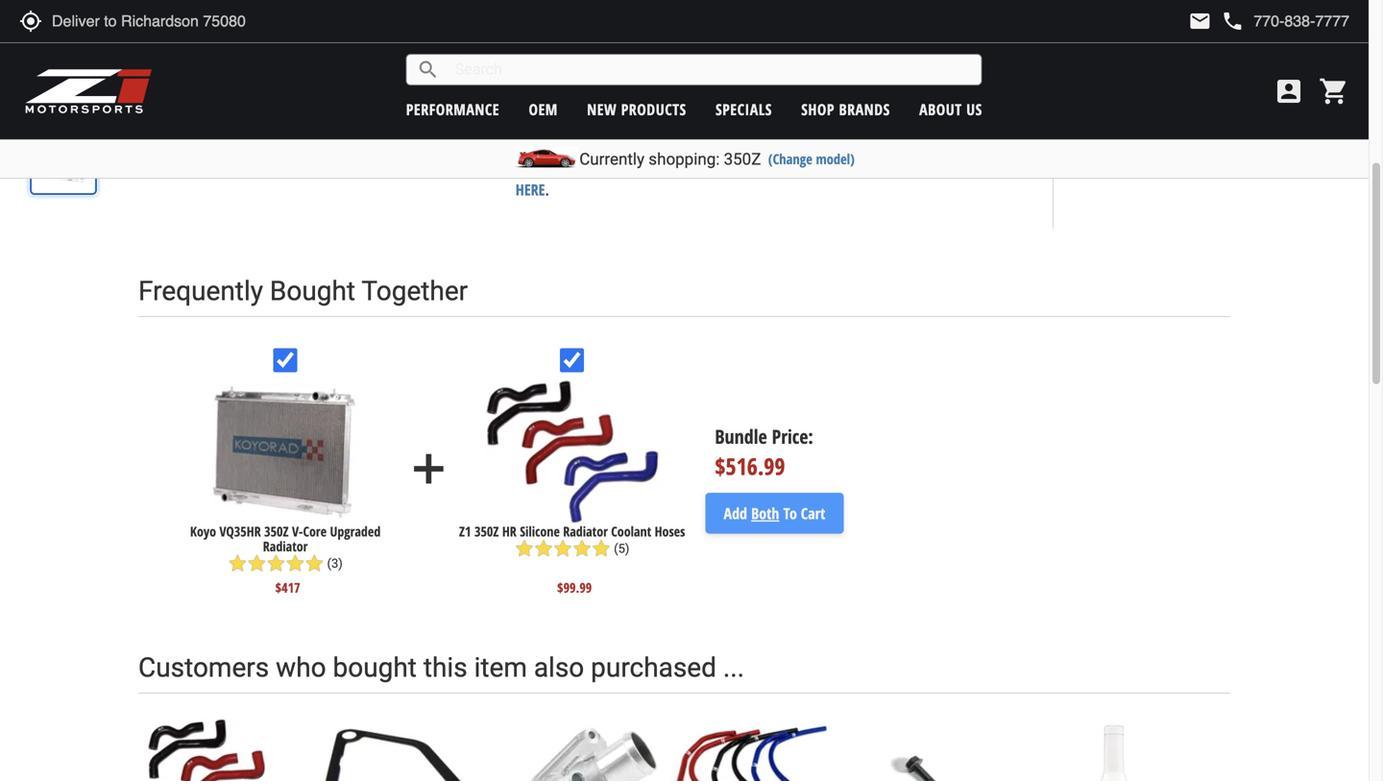 Task type: describe. For each thing, give the bounding box(es) containing it.
customers inside automatic transmission owners please note: this high performance, aftermarket radiator does not include an integrated, internal transmission cooler.  customers installing this radiator into an automatic transmission equipped vehicle must add an external transmission cooler.  z1 motorsports stocks and sells a variety of both universal and vehicle specific transmission coolers which can be found here .
[[794, 93, 869, 111]]

does
[[818, 71, 860, 89]]

with
[[1179, 31, 1204, 47]]

brands
[[839, 99, 890, 120]]

about us link
[[920, 99, 983, 120]]

account_box link
[[1269, 76, 1310, 107]]

here
[[516, 179, 545, 200]]

silicone
[[520, 522, 560, 540]]

(3)
[[327, 556, 343, 571]]

motorsports
[[683, 137, 768, 154]]

new
[[587, 99, 617, 120]]

(change model) link
[[769, 149, 855, 168]]

1 vertical spatial and
[[581, 159, 607, 176]]

model)
[[816, 149, 855, 168]]

as
[[1068, 31, 1083, 47]]

0 horizontal spatial customers
[[138, 652, 269, 684]]

0 horizontal spatial add
[[405, 445, 453, 493]]

1 horizontal spatial an
[[921, 115, 938, 133]]

aftermarket
[[678, 71, 757, 89]]

cart
[[801, 503, 826, 523]]

oem
[[529, 99, 558, 120]]

include
[[900, 71, 950, 89]]

performance link
[[406, 99, 500, 120]]

(change
[[769, 149, 813, 168]]

1 horizontal spatial and
[[822, 137, 847, 154]]

shopping:
[[649, 149, 720, 169]]

also
[[534, 652, 584, 684]]

about us
[[920, 99, 983, 120]]

stocks
[[772, 137, 817, 154]]

shopping_cart
[[1319, 76, 1350, 107]]

shop brands
[[801, 99, 890, 120]]

coolers
[[812, 159, 862, 176]]

not
[[864, 71, 896, 89]]

be
[[941, 159, 958, 176]]

z1 motorsports logo image
[[24, 67, 153, 115]]

search
[[417, 58, 440, 81]]

radiator inside z1 350z hr silicone radiator coolant hoses star star star star star (5)
[[563, 522, 608, 540]]

which
[[866, 159, 907, 176]]

shop brands link
[[801, 99, 890, 120]]

owners
[[664, 47, 708, 68]]

account_box
[[1274, 76, 1305, 107]]

products
[[621, 99, 687, 120]]

external
[[942, 115, 997, 133]]

add
[[724, 503, 747, 523]]

. inside as low as $38 /mo with affirm . learn more
[[1248, 31, 1252, 47]]

shopping_cart link
[[1314, 76, 1350, 107]]

question_answer
[[1100, 126, 1123, 149]]

my_location
[[19, 10, 42, 33]]

into
[[516, 115, 541, 133]]

product
[[1269, 128, 1310, 147]]

as low as $38 /mo with affirm . learn more
[[1068, 29, 1324, 47]]

ask
[[1127, 128, 1146, 147]]

v-
[[292, 522, 303, 540]]

both
[[751, 503, 780, 523]]

350z for shopping:
[[724, 149, 761, 169]]

performance,
[[582, 71, 674, 89]]

1 horizontal spatial radiator
[[967, 93, 1020, 111]]

1 vertical spatial transmission
[[639, 115, 726, 133]]

bought
[[333, 652, 417, 684]]

equipped
[[731, 115, 796, 133]]

automatic
[[567, 115, 635, 133]]

mail link
[[1189, 10, 1212, 33]]

more
[[1293, 31, 1324, 47]]

0 vertical spatial transmission
[[649, 93, 736, 111]]

2 horizontal spatial an
[[954, 71, 971, 89]]

specials link
[[716, 99, 772, 120]]

0 vertical spatial vehicle
[[800, 115, 848, 133]]

question_answer ask a question about this product
[[1100, 126, 1310, 149]]

this for question_answer
[[1245, 128, 1266, 147]]

must
[[852, 115, 886, 133]]

learn
[[1255, 31, 1289, 47]]

performance
[[406, 99, 500, 120]]

customers who bought this item also purchased ...
[[138, 652, 745, 684]]

core
[[303, 522, 327, 540]]

frequently bought together
[[138, 275, 468, 307]]

350z inside z1 350z hr silicone radiator coolant hoses star star star star star (5)
[[475, 522, 499, 540]]

0 horizontal spatial an
[[546, 115, 562, 133]]

to
[[784, 503, 797, 523]]

here link
[[516, 179, 545, 200]]

specific transmission
[[663, 159, 808, 176]]

automatic transmission owners please note: this high performance, aftermarket radiator does not include an integrated, internal transmission cooler.  customers installing this radiator into an automatic transmission equipped vehicle must add an external transmission cooler.  z1 motorsports stocks and sells a variety of both universal and vehicle specific transmission coolers which can be found here .
[[516, 47, 1020, 200]]

2 vertical spatial transmission
[[516, 137, 603, 154]]

$516.99
[[715, 451, 785, 482]]

us
[[967, 99, 983, 120]]

oem link
[[529, 99, 558, 120]]

1 vertical spatial vehicle
[[611, 159, 659, 176]]

high
[[548, 71, 578, 89]]

bought
[[270, 275, 356, 307]]



Task type: vqa. For each thing, say whether or not it's contained in the screenshot.
nut. at the right of page
no



Task type: locate. For each thing, give the bounding box(es) containing it.
automatic
[[516, 47, 578, 68]]

. left learn
[[1248, 31, 1252, 47]]

note:
[[757, 47, 793, 68]]

0 horizontal spatial and
[[581, 159, 607, 176]]

shop
[[801, 99, 835, 120]]

1 horizontal spatial this
[[1245, 128, 1266, 147]]

0 horizontal spatial vehicle
[[611, 159, 659, 176]]

1 horizontal spatial z1
[[661, 137, 679, 154]]

transmission up universal
[[516, 137, 603, 154]]

1 vertical spatial this
[[1245, 128, 1266, 147]]

found
[[962, 159, 1002, 176]]

1 horizontal spatial add
[[891, 115, 917, 133]]

z1 left 'hr'
[[459, 522, 471, 540]]

1 horizontal spatial 350z
[[475, 522, 499, 540]]

of
[[949, 137, 962, 154]]

universal
[[516, 159, 577, 176]]

this
[[938, 93, 963, 111], [424, 652, 468, 684]]

and down automatic
[[581, 159, 607, 176]]

0 vertical spatial z1
[[661, 137, 679, 154]]

this down automatic
[[516, 71, 544, 89]]

0 vertical spatial this
[[938, 93, 963, 111]]

radiator inside koyo vq35hr 350z v-core upgraded radiator star star star star star (3) $417
[[263, 537, 308, 555]]

1 vertical spatial .
[[545, 181, 550, 199]]

this left item
[[424, 652, 468, 684]]

0 horizontal spatial .
[[545, 181, 550, 199]]

z1
[[661, 137, 679, 154], [459, 522, 471, 540]]

item
[[474, 652, 527, 684]]

vehicle down automatic
[[611, 159, 659, 176]]

.
[[1248, 31, 1252, 47], [545, 181, 550, 199]]

question
[[1160, 128, 1207, 147]]

bundle price: $516.99
[[715, 423, 814, 482]]

...
[[723, 652, 745, 684]]

this left us
[[938, 93, 963, 111]]

0 horizontal spatial radiator
[[263, 537, 308, 555]]

an up variety
[[921, 115, 938, 133]]

1 vertical spatial z1
[[459, 522, 471, 540]]

both
[[966, 137, 998, 154]]

radiator right silicone
[[563, 522, 608, 540]]

as
[[1112, 31, 1126, 47]]

$417
[[275, 578, 300, 597]]

1 horizontal spatial customers
[[794, 93, 869, 111]]

1 vertical spatial about
[[1210, 128, 1242, 147]]

350z for vq35hr
[[264, 522, 289, 540]]

z1 inside automatic transmission owners please note: this high performance, aftermarket radiator does not include an integrated, internal transmission cooler.  customers installing this radiator into an automatic transmission equipped vehicle must add an external transmission cooler.  z1 motorsports stocks and sells a variety of both universal and vehicle specific transmission coolers which can be found here .
[[661, 137, 679, 154]]

radiator
[[563, 522, 608, 540], [263, 537, 308, 555]]

this inside automatic transmission owners please note: this high performance, aftermarket radiator does not include an integrated, internal transmission cooler.  customers installing this radiator into an automatic transmission equipped vehicle must add an external transmission cooler.  z1 motorsports stocks and sells a variety of both universal and vehicle specific transmission coolers which can be found here .
[[938, 93, 963, 111]]

koyo
[[190, 522, 216, 540]]

$38
[[1130, 31, 1152, 47]]

radiator up external
[[967, 93, 1020, 111]]

and up coolers
[[822, 137, 847, 154]]

vehicle
[[800, 115, 848, 133], [611, 159, 659, 176]]

vehicle up stocks
[[800, 115, 848, 133]]

(5)
[[614, 541, 630, 556]]

and
[[822, 137, 847, 154], [581, 159, 607, 176]]

350z left v-
[[264, 522, 289, 540]]

learn more link
[[1255, 31, 1324, 47]]

0 vertical spatial and
[[822, 137, 847, 154]]

mail phone
[[1189, 10, 1245, 33]]

variety
[[899, 137, 944, 154]]

0 horizontal spatial z1
[[459, 522, 471, 540]]

None checkbox
[[273, 348, 297, 372]]

a
[[886, 137, 895, 154]]

z1 down products
[[661, 137, 679, 154]]

together
[[362, 275, 468, 307]]

radiator down note:
[[761, 71, 814, 89]]

0 vertical spatial customers
[[794, 93, 869, 111]]

vq35hr
[[220, 522, 261, 540]]

who
[[276, 652, 326, 684]]

sells
[[852, 137, 882, 154]]

0 horizontal spatial this
[[424, 652, 468, 684]]

phone
[[1222, 10, 1245, 33]]

/mo
[[1152, 31, 1176, 47]]

None checkbox
[[560, 348, 584, 372]]

price:
[[772, 423, 814, 450]]

hr
[[502, 522, 517, 540]]

0 vertical spatial add
[[891, 115, 917, 133]]

this inside question_answer ask a question about this product
[[1245, 128, 1266, 147]]

please
[[712, 47, 753, 68]]

hoses
[[655, 522, 685, 540]]

0 vertical spatial about
[[920, 99, 962, 120]]

0 vertical spatial radiator
[[761, 71, 814, 89]]

0 vertical spatial this
[[516, 71, 544, 89]]

0 horizontal spatial this
[[516, 71, 544, 89]]

. down universal
[[545, 181, 550, 199]]

frequently
[[138, 275, 263, 307]]

about
[[920, 99, 962, 120], [1210, 128, 1242, 147]]

can
[[911, 159, 936, 176]]

0 vertical spatial .
[[1248, 31, 1252, 47]]

1 horizontal spatial this
[[938, 93, 963, 111]]

1 horizontal spatial vehicle
[[800, 115, 848, 133]]

bundle
[[715, 423, 767, 450]]

upgraded
[[330, 522, 381, 540]]

transmission
[[582, 47, 660, 68]]

an right into
[[546, 115, 562, 133]]

1 vertical spatial add
[[405, 445, 453, 493]]

350z left 'hr'
[[475, 522, 499, 540]]

an up about us
[[954, 71, 971, 89]]

1 horizontal spatial radiator
[[563, 522, 608, 540]]

new products link
[[587, 99, 687, 120]]

add
[[891, 115, 917, 133], [405, 445, 453, 493]]

1 horizontal spatial .
[[1248, 31, 1252, 47]]

about right question
[[1210, 128, 1242, 147]]

installing
[[874, 93, 934, 111]]

radiator
[[761, 71, 814, 89], [967, 93, 1020, 111]]

0 horizontal spatial radiator
[[761, 71, 814, 89]]

1 vertical spatial customers
[[138, 652, 269, 684]]

0 horizontal spatial 350z
[[264, 522, 289, 540]]

. inside automatic transmission owners please note: this high performance, aftermarket radiator does not include an integrated, internal transmission cooler.  customers installing this radiator into an automatic transmission equipped vehicle must add an external transmission cooler.  z1 motorsports stocks and sells a variety of both universal and vehicle specific transmission coolers which can be found here .
[[545, 181, 550, 199]]

affirm
[[1208, 29, 1248, 45]]

Search search field
[[440, 55, 982, 84]]

0 horizontal spatial about
[[920, 99, 962, 120]]

an
[[954, 71, 971, 89], [546, 115, 562, 133], [921, 115, 938, 133]]

1 vertical spatial radiator
[[967, 93, 1020, 111]]

350z down equipped
[[724, 149, 761, 169]]

phone link
[[1222, 10, 1350, 33]]

transmission
[[649, 93, 736, 111], [639, 115, 726, 133], [516, 137, 603, 154]]

radiator up '$417'
[[263, 537, 308, 555]]

add inside automatic transmission owners please note: this high performance, aftermarket radiator does not include an integrated, internal transmission cooler.  customers installing this radiator into an automatic transmission equipped vehicle must add an external transmission cooler.  z1 motorsports stocks and sells a variety of both universal and vehicle specific transmission coolers which can be found here .
[[891, 115, 917, 133]]

specials
[[716, 99, 772, 120]]

currently
[[580, 149, 645, 169]]

koyo vq35hr 350z v-core upgraded radiator star star star star star (3) $417
[[190, 522, 381, 597]]

transmission up the shopping: in the top of the page
[[639, 115, 726, 133]]

customers
[[794, 93, 869, 111], [138, 652, 269, 684]]

mail
[[1189, 10, 1212, 33]]

this inside automatic transmission owners please note: this high performance, aftermarket radiator does not include an integrated, internal transmission cooler.  customers installing this radiator into an automatic transmission equipped vehicle must add an external transmission cooler.  z1 motorsports stocks and sells a variety of both universal and vehicle specific transmission coolers which can be found here .
[[516, 71, 544, 89]]

2 horizontal spatial 350z
[[724, 149, 761, 169]]

1 vertical spatial this
[[424, 652, 468, 684]]

z1 350z hr silicone radiator coolant hoses star star star star star (5)
[[459, 522, 685, 558]]

350z inside koyo vq35hr 350z v-core upgraded radiator star star star star star (3) $417
[[264, 522, 289, 540]]

350z
[[724, 149, 761, 169], [264, 522, 289, 540], [475, 522, 499, 540]]

add both to cart
[[724, 503, 826, 523]]

about down the include
[[920, 99, 962, 120]]

1 horizontal spatial about
[[1210, 128, 1242, 147]]

z1 inside z1 350z hr silicone radiator coolant hoses star star star star star (5)
[[459, 522, 471, 540]]

purchased
[[591, 652, 717, 684]]

transmission down aftermarket
[[649, 93, 736, 111]]

about inside question_answer ask a question about this product
[[1210, 128, 1242, 147]]

this left product
[[1245, 128, 1266, 147]]

this for automatic
[[516, 71, 544, 89]]

integrated, internal
[[516, 93, 644, 111]]



